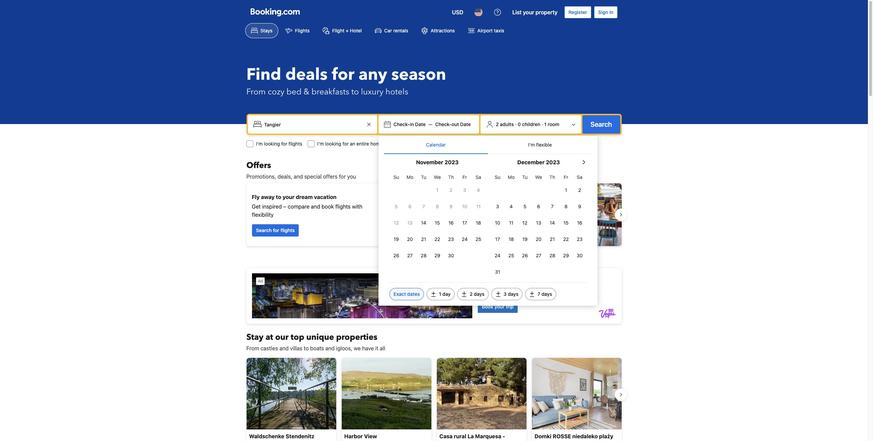 Task type: vqa. For each thing, say whether or not it's contained in the screenshot.
24 Option
yes



Task type: describe. For each thing, give the bounding box(es) containing it.
9 November 2023 checkbox
[[444, 199, 458, 214]]

and inside offers promotions, deals, and special offers for you
[[294, 174, 303, 180]]

1 · from the left
[[515, 121, 517, 127]]

stays
[[261, 28, 273, 33]]

20 for 20 november 2023 checkbox
[[407, 236, 413, 242]]

to inside fly away to your dream vacation get inspired – compare and book flights with flexibility
[[276, 194, 281, 200]]

find deals for any season from cozy bed & breakfasts to luxury hotels
[[247, 63, 446, 98]]

list your property
[[513, 9, 558, 15]]

looking for i'm
[[325, 141, 341, 147]]

i'm flexible
[[528, 142, 552, 148]]

a
[[457, 232, 460, 237]]

8 for 8 december 2023 option
[[565, 204, 568, 209]]

13 for 13 november 2023 option
[[408, 220, 413, 226]]

adults
[[500, 121, 514, 127]]

we for november
[[434, 174, 441, 180]]

9 December 2023 checkbox
[[573, 199, 587, 214]]

rural
[[454, 434, 467, 440]]

5 for 5 'option'
[[524, 204, 527, 209]]

from inside find deals for any season from cozy bed & breakfasts to luxury hotels
[[247, 86, 266, 98]]

6 December 2023 checkbox
[[532, 199, 546, 214]]

19 for 19 december 2023 checkbox
[[523, 236, 528, 242]]

sa for november 2023
[[476, 174, 481, 180]]

airport taxis link
[[462, 23, 510, 38]]

stays link
[[245, 23, 278, 38]]

find a stay
[[446, 232, 471, 237]]

23 for 23 november 2023 checkbox
[[448, 236, 454, 242]]

tab list containing calendar
[[384, 136, 592, 155]]

dream
[[296, 194, 313, 200]]

exact dates
[[394, 291, 420, 297]]

27 December 2023 checkbox
[[532, 248, 546, 263]]

2023 for december 2023
[[546, 159, 560, 165]]

yet
[[514, 190, 522, 196]]

28 December 2023 checkbox
[[546, 248, 559, 263]]

find a stay link
[[442, 229, 475, 241]]

30 December 2023 checkbox
[[573, 248, 587, 263]]

3 for 3 december 2023 checkbox
[[496, 204, 499, 209]]

sign in
[[598, 9, 614, 15]]

23 November 2023 checkbox
[[444, 232, 458, 247]]

26 December 2023 checkbox
[[518, 248, 532, 263]]

flights link
[[280, 23, 316, 38]]

su for november
[[394, 174, 399, 180]]

6 for 6 november 2023 checkbox
[[409, 204, 412, 209]]

1 inside button
[[544, 121, 547, 127]]

children
[[522, 121, 541, 127]]

offers promotions, deals, and special offers for you
[[247, 160, 356, 180]]

looking for i'm
[[264, 141, 280, 147]]

13 December 2023 checkbox
[[532, 216, 546, 231]]

1 November 2023 checkbox
[[431, 183, 444, 198]]

24 November 2023 checkbox
[[458, 232, 472, 247]]

16 for "16" checkbox in the right of the page
[[449, 220, 454, 226]]

28 November 2023 checkbox
[[417, 248, 431, 263]]

waldschenke stendenitz
[[249, 434, 327, 442]]

stay
[[461, 232, 471, 237]]

30 November 2023 checkbox
[[444, 248, 458, 263]]

1 horizontal spatial 7
[[538, 291, 540, 297]]

booking.com image
[[251, 8, 300, 16]]

2 vertical spatial 3
[[504, 291, 507, 297]]

25 November 2023 checkbox
[[472, 232, 485, 247]]

2 vertical spatial flights
[[281, 228, 295, 233]]

at inside "take your longest vacation yet browse properties offering long- term stays, many at reduced monthly rates."
[[486, 208, 491, 214]]

i'm traveling for work
[[428, 141, 474, 147]]

15 for 15 checkbox
[[564, 220, 569, 226]]

1 left day
[[439, 291, 441, 297]]

harbor
[[344, 434, 363, 440]]

bed
[[287, 86, 302, 98]]

stay at our top unique properties from castles and villas to boats and igloos, we have it all
[[247, 332, 385, 352]]

days for 3 days
[[508, 291, 519, 297]]

6 for 6 option in the right of the page
[[537, 204, 540, 209]]

tu for november
[[421, 174, 427, 180]]

it
[[375, 346, 379, 352]]

2 inside checkbox
[[450, 187, 453, 193]]

7 for 7 checkbox
[[551, 204, 554, 209]]

days for 7 days
[[542, 291, 552, 297]]

many
[[471, 208, 485, 214]]

flight + hotel link
[[317, 23, 368, 38]]

take
[[442, 190, 455, 196]]

november
[[416, 159, 444, 165]]

for down "flexibility"
[[273, 228, 279, 233]]

list your property link
[[509, 4, 562, 20]]

15 December 2023 checkbox
[[559, 216, 573, 231]]

25 for 25 checkbox
[[509, 253, 514, 259]]

flights inside fly away to your dream vacation get inspired – compare and book flights with flexibility
[[335, 204, 351, 210]]

flexible
[[536, 142, 552, 148]]

get
[[252, 204, 261, 210]]

all
[[380, 346, 385, 352]]

1 inside checkbox
[[436, 187, 439, 193]]

harbor view link
[[342, 358, 431, 442]]

take your longest vacation yet image
[[560, 184, 622, 246]]

20 November 2023 checkbox
[[403, 232, 417, 247]]

10 November 2023 checkbox
[[458, 199, 472, 214]]

2 right day
[[470, 291, 473, 297]]

view
[[364, 434, 377, 440]]

luxury
[[361, 86, 384, 98]]

days for 2 days
[[474, 291, 485, 297]]

entire
[[357, 141, 369, 147]]

book
[[322, 204, 334, 210]]

castles
[[261, 346, 278, 352]]

vacation inside fly away to your dream vacation get inspired – compare and book flights with flexibility
[[314, 194, 337, 200]]

8 for 8 november 2023 checkbox
[[436, 204, 439, 209]]

1 December 2023 checkbox
[[559, 183, 573, 198]]

19 for 19 checkbox
[[394, 236, 399, 242]]

property
[[536, 9, 558, 15]]

offers
[[247, 160, 271, 171]]

29 November 2023 checkbox
[[431, 248, 444, 263]]

for for work
[[456, 141, 462, 147]]

1 date from the left
[[415, 121, 426, 127]]

25 for 25 option
[[476, 236, 481, 242]]

17 for 17 december 2023 checkbox
[[495, 236, 500, 242]]

your for property
[[523, 9, 534, 15]]

4 December 2023 checkbox
[[505, 199, 518, 214]]

find for a
[[446, 232, 456, 237]]

16 November 2023 checkbox
[[444, 216, 458, 231]]

long-
[[509, 200, 523, 206]]

and down our
[[280, 346, 289, 352]]

unique
[[306, 332, 334, 343]]

2 inside button
[[496, 121, 499, 127]]

fly away to your dream vacation get inspired – compare and book flights with flexibility
[[252, 194, 363, 218]]

-
[[503, 434, 505, 440]]

apartment
[[390, 141, 413, 147]]

3 for the 3 november 2023 checkbox
[[463, 187, 466, 193]]

6 November 2023 checkbox
[[403, 199, 417, 214]]

2 adults · 0 children · 1 room button
[[483, 118, 579, 131]]

sa for december 2023
[[577, 174, 583, 180]]

mo for november
[[407, 174, 414, 180]]

i'm flexible button
[[488, 136, 592, 154]]

inspired
[[262, 204, 282, 210]]

20 December 2023 checkbox
[[532, 232, 546, 247]]

30 for 30 december 2023 option
[[577, 253, 583, 259]]

4 November 2023 checkbox
[[472, 183, 485, 198]]

i'm for i'm flexible
[[528, 142, 535, 148]]

for for flights
[[281, 141, 287, 147]]

to for for
[[351, 86, 359, 98]]

2 days
[[470, 291, 485, 297]]

10 for '10 november 2023' option
[[462, 204, 467, 209]]

in for check-
[[410, 121, 414, 127]]

deals
[[285, 63, 328, 86]]

november 2023
[[416, 159, 459, 165]]

16 December 2023 checkbox
[[573, 216, 587, 231]]

+
[[346, 28, 349, 33]]

tu for december
[[522, 174, 528, 180]]

&
[[304, 86, 310, 98]]

register
[[569, 9, 587, 15]]

and inside fly away to your dream vacation get inspired – compare and book flights with flexibility
[[311, 204, 320, 210]]

1 check- from the left
[[394, 121, 410, 127]]

longest
[[469, 190, 489, 196]]

casa rural la marquesa - link
[[437, 358, 527, 442]]

stay
[[247, 332, 264, 343]]

home
[[371, 141, 383, 147]]

18 for 18 checkbox
[[509, 236, 514, 242]]

or
[[384, 141, 389, 147]]

1 day
[[439, 291, 451, 297]]

grid for november
[[390, 171, 485, 263]]

rates.
[[464, 216, 478, 222]]

28 for the 28 checkbox
[[550, 253, 555, 259]]

search button
[[583, 115, 620, 134]]

casa rural la marquesa -
[[440, 434, 505, 442]]

rentals
[[393, 28, 408, 33]]

cozy
[[268, 86, 285, 98]]

2 adults · 0 children · 1 room
[[496, 121, 560, 127]]

in for sign
[[610, 9, 614, 15]]

–
[[283, 204, 286, 210]]

for for any
[[332, 63, 355, 86]]

any
[[359, 63, 387, 86]]

your inside fly away to your dream vacation get inspired – compare and book flights with flexibility
[[283, 194, 295, 200]]

19 November 2023 checkbox
[[390, 232, 403, 247]]

traveling
[[436, 141, 455, 147]]

2 November 2023 checkbox
[[444, 183, 458, 198]]

2 22 from the left
[[563, 236, 569, 242]]

7 for 7 option
[[423, 204, 425, 209]]

advertisement region
[[247, 268, 622, 324]]

7 November 2023 checkbox
[[417, 199, 431, 214]]

12 for 12 option
[[394, 220, 399, 226]]

browse
[[442, 200, 461, 206]]

waldschenke
[[249, 434, 284, 440]]

Where are you going? field
[[262, 118, 365, 131]]

29 for '29' option
[[563, 253, 569, 259]]

flexibility
[[252, 212, 274, 218]]

17 December 2023 checkbox
[[491, 232, 505, 247]]

usd button
[[448, 4, 468, 20]]

term
[[442, 208, 454, 214]]



Task type: locate. For each thing, give the bounding box(es) containing it.
car rentals
[[384, 28, 408, 33]]

1 29 from the left
[[435, 253, 440, 259]]

0 vertical spatial to
[[351, 86, 359, 98]]

to inside stay at our top unique properties from castles and villas to boats and igloos, we have it all
[[304, 346, 309, 352]]

with
[[352, 204, 363, 210]]

search for search for flights
[[256, 228, 272, 233]]

1 horizontal spatial 29
[[563, 253, 569, 259]]

2
[[496, 121, 499, 127], [450, 187, 453, 193], [579, 187, 581, 193], [470, 291, 473, 297]]

26 inside checkbox
[[394, 253, 399, 259]]

0 horizontal spatial 30
[[448, 253, 454, 259]]

promotions,
[[247, 174, 276, 180]]

sa up 4 option at top right
[[476, 174, 481, 180]]

20 for 20 checkbox
[[536, 236, 542, 242]]

3 down 31 december 2023 checkbox
[[504, 291, 507, 297]]

register link
[[565, 6, 592, 18]]

1 horizontal spatial 19
[[523, 236, 528, 242]]

1 vertical spatial region
[[241, 356, 627, 442]]

work
[[463, 141, 474, 147]]

0 horizontal spatial 15
[[435, 220, 440, 226]]

sa up 2 december 2023 option
[[577, 174, 583, 180]]

12 December 2023 checkbox
[[518, 216, 532, 231]]

0 horizontal spatial 13
[[408, 220, 413, 226]]

1 9 from the left
[[450, 204, 453, 209]]

8 right 7 checkbox
[[565, 204, 568, 209]]

12 November 2023 checkbox
[[390, 216, 403, 231]]

rosse
[[553, 434, 571, 440]]

search for flights link
[[252, 225, 299, 237]]

15 left "16" checkbox in the right of the page
[[435, 220, 440, 226]]

airport taxis
[[478, 28, 504, 33]]

an
[[350, 141, 355, 147]]

1 27 from the left
[[407, 253, 413, 259]]

0 horizontal spatial 25
[[476, 236, 481, 242]]

9 right 8 december 2023 option
[[578, 204, 581, 209]]

2 29 from the left
[[563, 253, 569, 259]]

1 horizontal spatial date
[[460, 121, 471, 127]]

0 horizontal spatial in
[[410, 121, 414, 127]]

search for search
[[591, 120, 612, 128]]

6 inside option
[[537, 204, 540, 209]]

properties up "many"
[[462, 200, 487, 206]]

car
[[384, 28, 392, 33]]

24 for 24 checkbox
[[462, 236, 468, 242]]

30 for 30 november 2023 option
[[448, 253, 454, 259]]

2 mo from the left
[[508, 174, 515, 180]]

1 horizontal spatial 13
[[536, 220, 541, 226]]

13 November 2023 checkbox
[[403, 216, 417, 231]]

21
[[421, 236, 426, 242], [550, 236, 555, 242]]

10 for 10 december 2023 option
[[495, 220, 500, 226]]

1 26 from the left
[[394, 253, 399, 259]]

2 region from the top
[[241, 356, 627, 442]]

10 December 2023 checkbox
[[491, 216, 505, 231]]

9 for 9 option
[[450, 204, 453, 209]]

2 28 from the left
[[550, 253, 555, 259]]

at inside stay at our top unique properties from castles and villas to boats and igloos, we have it all
[[266, 332, 273, 343]]

2 15 from the left
[[564, 220, 569, 226]]

1 vertical spatial find
[[446, 232, 456, 237]]

2 16 from the left
[[577, 220, 583, 226]]

to
[[351, 86, 359, 98], [276, 194, 281, 200], [304, 346, 309, 352]]

for inside find deals for any season from cozy bed & breakfasts to luxury hotels
[[332, 63, 355, 86]]

11 for 11 november 2023 option in the top of the page
[[476, 204, 481, 209]]

0 vertical spatial properties
[[462, 200, 487, 206]]

12 left 13 november 2023 option
[[394, 220, 399, 226]]

fr for november 2023
[[463, 174, 467, 180]]

0 horizontal spatial th
[[448, 174, 454, 180]]

your
[[523, 9, 534, 15], [456, 190, 468, 196], [283, 194, 295, 200]]

8 inside option
[[565, 204, 568, 209]]

from down stay
[[247, 346, 259, 352]]

0 horizontal spatial 17
[[463, 220, 467, 226]]

1 vertical spatial at
[[266, 332, 273, 343]]

0 horizontal spatial 6
[[409, 204, 412, 209]]

1 horizontal spatial 15
[[564, 220, 569, 226]]

1 sa from the left
[[476, 174, 481, 180]]

1 looking from the left
[[264, 141, 280, 147]]

looking left 'an'
[[325, 141, 341, 147]]

28 for 28 november 2023 checkbox
[[421, 253, 427, 259]]

5 right "long-"
[[524, 204, 527, 209]]

for for an
[[343, 141, 349, 147]]

6
[[409, 204, 412, 209], [537, 204, 540, 209]]

la
[[468, 434, 474, 440]]

1 horizontal spatial 14
[[550, 220, 555, 226]]

properties inside stay at our top unique properties from castles and villas to boats and igloos, we have it all
[[336, 332, 378, 343]]

1 horizontal spatial 24
[[495, 253, 501, 259]]

18 inside option
[[476, 220, 481, 226]]

main content
[[241, 160, 627, 442]]

2 tu from the left
[[522, 174, 528, 180]]

13 left the '14 december 2023' option
[[536, 220, 541, 226]]

flights down where are you going? "field"
[[289, 141, 302, 147]]

1 horizontal spatial to
[[304, 346, 309, 352]]

0 horizontal spatial your
[[283, 194, 295, 200]]

0 horizontal spatial 12
[[394, 220, 399, 226]]

1 region from the top
[[241, 181, 627, 249]]

we
[[434, 174, 441, 180], [535, 174, 542, 180]]

0 horizontal spatial 19
[[394, 236, 399, 242]]

1 horizontal spatial check-
[[435, 121, 452, 127]]

1 vertical spatial to
[[276, 194, 281, 200]]

0 vertical spatial 11
[[476, 204, 481, 209]]

in left —
[[410, 121, 414, 127]]

usd
[[452, 9, 464, 15]]

14 left 15 november 2023 checkbox
[[421, 220, 426, 226]]

igloos,
[[336, 346, 352, 352]]

21 for 21 november 2023 option
[[421, 236, 426, 242]]

0 vertical spatial 10
[[462, 204, 467, 209]]

25 December 2023 checkbox
[[505, 248, 518, 263]]

1 12 from the left
[[394, 220, 399, 226]]

and right boats
[[326, 346, 335, 352]]

26 inside option
[[522, 253, 528, 259]]

6 inside checkbox
[[409, 204, 412, 209]]

7 December 2023 checkbox
[[546, 199, 559, 214]]

4 inside the 4 option
[[510, 204, 513, 209]]

0 horizontal spatial 16
[[449, 220, 454, 226]]

attractions
[[431, 28, 455, 33]]

25 inside option
[[476, 236, 481, 242]]

progress bar inside main content
[[430, 252, 438, 255]]

away
[[261, 194, 275, 200]]

flight + hotel
[[332, 28, 362, 33]]

1 2023 from the left
[[445, 159, 459, 165]]

to left luxury
[[351, 86, 359, 98]]

2 vertical spatial to
[[304, 346, 309, 352]]

1 horizontal spatial 12
[[523, 220, 528, 226]]

0 horizontal spatial properties
[[336, 332, 378, 343]]

22 December 2023 checkbox
[[559, 232, 573, 247]]

search for flights
[[256, 228, 295, 233]]

1 vertical spatial 18
[[509, 236, 514, 242]]

5 left 6 november 2023 checkbox
[[395, 204, 398, 209]]

room
[[548, 121, 560, 127]]

check-in date button
[[391, 118, 429, 131]]

offering
[[489, 200, 508, 206]]

14 December 2023 checkbox
[[546, 216, 559, 231]]

27
[[407, 253, 413, 259], [536, 253, 542, 259]]

1 horizontal spatial 16
[[577, 220, 583, 226]]

18 inside checkbox
[[509, 236, 514, 242]]

26 for 26 december 2023 option
[[522, 253, 528, 259]]

15 inside checkbox
[[435, 220, 440, 226]]

1 horizontal spatial 3
[[496, 204, 499, 209]]

0 vertical spatial from
[[247, 86, 266, 98]]

11
[[476, 204, 481, 209], [509, 220, 514, 226]]

23 right 22 checkbox
[[577, 236, 583, 242]]

from left cozy
[[247, 86, 266, 98]]

1 from from the top
[[247, 86, 266, 98]]

2 inside option
[[579, 187, 581, 193]]

we for december
[[535, 174, 542, 180]]

9 inside option
[[578, 204, 581, 209]]

su up 5 option
[[394, 174, 399, 180]]

1 horizontal spatial 25
[[509, 253, 514, 259]]

for left the you
[[339, 174, 346, 180]]

1 horizontal spatial your
[[456, 190, 468, 196]]

i'm
[[256, 141, 263, 147]]

i'm for i'm traveling for work
[[428, 141, 434, 147]]

30 right '29' option
[[577, 253, 583, 259]]

5 December 2023 checkbox
[[518, 199, 532, 214]]

21 inside 21 december 2023 checkbox
[[550, 236, 555, 242]]

4 right the 3 november 2023 checkbox
[[477, 187, 480, 193]]

vacation up offering
[[490, 190, 513, 196]]

0 horizontal spatial 10
[[462, 204, 467, 209]]

fr up the 3 november 2023 checkbox
[[463, 174, 467, 180]]

2 20 from the left
[[536, 236, 542, 242]]

flight
[[332, 28, 345, 33]]

and left book
[[311, 204, 320, 210]]

0 horizontal spatial 22
[[435, 236, 440, 242]]

21 for 21 december 2023 checkbox
[[550, 236, 555, 242]]

18 down "many"
[[476, 220, 481, 226]]

days
[[474, 291, 485, 297], [508, 291, 519, 297], [542, 291, 552, 297]]

21 December 2023 checkbox
[[546, 232, 559, 247]]

14 left 15 checkbox
[[550, 220, 555, 226]]

15 for 15 november 2023 checkbox
[[435, 220, 440, 226]]

2 30 from the left
[[577, 253, 583, 259]]

0 horizontal spatial 5
[[395, 204, 398, 209]]

16 for 16 december 2023 option
[[577, 220, 583, 226]]

9
[[450, 204, 453, 209], [578, 204, 581, 209]]

25 inside checkbox
[[509, 253, 514, 259]]

9 inside option
[[450, 204, 453, 209]]

0 horizontal spatial 4
[[477, 187, 480, 193]]

1 22 from the left
[[435, 236, 440, 242]]

0 horizontal spatial we
[[434, 174, 441, 180]]

0 horizontal spatial find
[[247, 63, 281, 86]]

1 19 from the left
[[394, 236, 399, 242]]

2 2023 from the left
[[546, 159, 560, 165]]

6 right 5 option
[[409, 204, 412, 209]]

1 28 from the left
[[421, 253, 427, 259]]

2 sa from the left
[[577, 174, 583, 180]]

search
[[591, 120, 612, 128], [256, 228, 272, 233]]

17 for 17 option at the right of the page
[[463, 220, 467, 226]]

1 21 from the left
[[421, 236, 426, 242]]

fr for december 2023
[[564, 174, 568, 180]]

2 8 from the left
[[565, 204, 568, 209]]

2 14 from the left
[[550, 220, 555, 226]]

tu down december
[[522, 174, 528, 180]]

2 grid from the left
[[491, 171, 587, 280]]

11 November 2023 checkbox
[[472, 199, 485, 214]]

0 vertical spatial 3
[[463, 187, 466, 193]]

18 November 2023 checkbox
[[472, 216, 485, 231]]

0 horizontal spatial 2023
[[445, 159, 459, 165]]

17 up stay
[[463, 220, 467, 226]]

13 inside option
[[536, 220, 541, 226]]

1 mo from the left
[[407, 174, 414, 180]]

3 days from the left
[[542, 291, 552, 297]]

1 grid from the left
[[390, 171, 485, 263]]

for inside offers promotions, deals, and special offers for you
[[339, 174, 346, 180]]

1 horizontal spatial tu
[[522, 174, 528, 180]]

29 inside option
[[563, 253, 569, 259]]

0 horizontal spatial grid
[[390, 171, 485, 263]]

0 horizontal spatial 18
[[476, 220, 481, 226]]

27 inside checkbox
[[536, 253, 542, 259]]

i'm inside button
[[528, 142, 535, 148]]

tu
[[421, 174, 427, 180], [522, 174, 528, 180]]

4 inside 4 option
[[477, 187, 480, 193]]

in right the sign
[[610, 9, 614, 15]]

1 horizontal spatial 11
[[509, 220, 514, 226]]

fr up 1 december 2023 option
[[564, 174, 568, 180]]

at left 3 december 2023 checkbox
[[486, 208, 491, 214]]

properties inside "take your longest vacation yet browse properties offering long- term stays, many at reduced monthly rates."
[[462, 200, 487, 206]]

10
[[462, 204, 467, 209], [495, 220, 500, 226]]

2 looking from the left
[[325, 141, 341, 147]]

1 16 from the left
[[449, 220, 454, 226]]

17
[[463, 220, 467, 226], [495, 236, 500, 242]]

21 right 20 checkbox
[[550, 236, 555, 242]]

29 right the 28 checkbox
[[563, 253, 569, 259]]

day
[[443, 291, 451, 297]]

3 November 2023 checkbox
[[458, 183, 472, 198]]

22 right 21 december 2023 checkbox
[[563, 236, 569, 242]]

tu down november
[[421, 174, 427, 180]]

21 November 2023 checkbox
[[417, 232, 431, 247]]

2 21 from the left
[[550, 236, 555, 242]]

25 right stay
[[476, 236, 481, 242]]

13 inside option
[[408, 220, 413, 226]]

1 vertical spatial 11
[[509, 220, 514, 226]]

progress bar
[[430, 252, 438, 255]]

1 horizontal spatial fr
[[564, 174, 568, 180]]

21 inside 21 november 2023 option
[[421, 236, 426, 242]]

flights down '–'
[[281, 228, 295, 233]]

5 for 5 option
[[395, 204, 398, 209]]

14 for the '14 december 2023' option
[[550, 220, 555, 226]]

0 horizontal spatial 7
[[423, 204, 425, 209]]

4 for the 4 option
[[510, 204, 513, 209]]

1 23 from the left
[[448, 236, 454, 242]]

top
[[291, 332, 304, 343]]

0 horizontal spatial search
[[256, 228, 272, 233]]

18 for 18 november 2023 option
[[476, 220, 481, 226]]

sign
[[598, 9, 608, 15]]

fly away to your dream vacation image
[[378, 191, 426, 239]]

1 th from the left
[[448, 174, 454, 180]]

8 left term on the right of page
[[436, 204, 439, 209]]

1 20 from the left
[[407, 236, 413, 242]]

29 right 28 november 2023 checkbox
[[435, 253, 440, 259]]

2 · from the left
[[542, 121, 543, 127]]

0 horizontal spatial 27
[[407, 253, 413, 259]]

mo for december
[[508, 174, 515, 180]]

stays,
[[455, 208, 470, 214]]

looking right i'm
[[264, 141, 280, 147]]

0 vertical spatial in
[[610, 9, 614, 15]]

13 left 14 option
[[408, 220, 413, 226]]

18 December 2023 checkbox
[[505, 232, 518, 247]]

su up offering
[[495, 174, 501, 180]]

domki
[[535, 434, 552, 440]]

your for longest
[[456, 190, 468, 196]]

8 November 2023 checkbox
[[431, 199, 444, 214]]

1 horizontal spatial 18
[[509, 236, 514, 242]]

3 inside checkbox
[[496, 204, 499, 209]]

2 26 from the left
[[522, 253, 528, 259]]

3 right 2 checkbox
[[463, 187, 466, 193]]

11 for 11 december 2023 option
[[509, 220, 514, 226]]

8 December 2023 checkbox
[[559, 199, 573, 214]]

special
[[304, 174, 322, 180]]

1 30 from the left
[[448, 253, 454, 259]]

i'm down where are you going? "field"
[[317, 141, 324, 147]]

1 horizontal spatial in
[[610, 9, 614, 15]]

breakfasts
[[312, 86, 349, 98]]

1 horizontal spatial 10
[[495, 220, 500, 226]]

1 horizontal spatial vacation
[[490, 190, 513, 196]]

th for november 2023
[[448, 174, 454, 180]]

and right deals,
[[294, 174, 303, 180]]

1 horizontal spatial 20
[[536, 236, 542, 242]]

to for our
[[304, 346, 309, 352]]

0 horizontal spatial at
[[266, 332, 273, 343]]

1 su from the left
[[394, 174, 399, 180]]

2 5 from the left
[[524, 204, 527, 209]]

th for december 2023
[[550, 174, 555, 180]]

27 right 26 november 2023 checkbox
[[407, 253, 413, 259]]

1 14 from the left
[[421, 220, 426, 226]]

11 December 2023 checkbox
[[505, 216, 518, 231]]

12 inside option
[[394, 220, 399, 226]]

tab list
[[384, 136, 592, 155]]

calendar
[[426, 142, 446, 148]]

2 fr from the left
[[564, 174, 568, 180]]

1 vertical spatial from
[[247, 346, 259, 352]]

24 December 2023 checkbox
[[491, 248, 505, 263]]

13 for the 13 option
[[536, 220, 541, 226]]

13
[[408, 220, 413, 226], [536, 220, 541, 226]]

fr
[[463, 174, 467, 180], [564, 174, 568, 180]]

grid for december
[[491, 171, 587, 280]]

1 vertical spatial 3
[[496, 204, 499, 209]]

2 date from the left
[[460, 121, 471, 127]]

1 vertical spatial in
[[410, 121, 414, 127]]

11 inside option
[[509, 220, 514, 226]]

1 horizontal spatial 9
[[578, 204, 581, 209]]

december 2023
[[518, 159, 560, 165]]

1 horizontal spatial 2023
[[546, 159, 560, 165]]

1 horizontal spatial 5
[[524, 204, 527, 209]]

27 November 2023 checkbox
[[403, 248, 417, 263]]

find up cozy
[[247, 63, 281, 86]]

15 inside checkbox
[[564, 220, 569, 226]]

21 right 20 november 2023 checkbox
[[421, 236, 426, 242]]

hotel
[[350, 28, 362, 33]]

2 23 from the left
[[577, 236, 583, 242]]

27 inside option
[[407, 253, 413, 259]]

region containing waldschenke stendenitz
[[241, 356, 627, 442]]

20
[[407, 236, 413, 242], [536, 236, 542, 242]]

mo up 6 november 2023 checkbox
[[407, 174, 414, 180]]

14 November 2023 checkbox
[[417, 216, 431, 231]]

17 inside 17 december 2023 checkbox
[[495, 236, 500, 242]]

have
[[362, 346, 374, 352]]

region containing take your longest vacation yet
[[241, 181, 627, 249]]

our
[[275, 332, 289, 343]]

4 right offering
[[510, 204, 513, 209]]

7 inside checkbox
[[551, 204, 554, 209]]

0 horizontal spatial mo
[[407, 174, 414, 180]]

28 right 27 november 2023 option at the bottom left of the page
[[421, 253, 427, 259]]

1 horizontal spatial sa
[[577, 174, 583, 180]]

at up castles
[[266, 332, 273, 343]]

6 left 7 checkbox
[[537, 204, 540, 209]]

1 horizontal spatial properties
[[462, 200, 487, 206]]

2 6 from the left
[[537, 204, 540, 209]]

1 left the room
[[544, 121, 547, 127]]

1 horizontal spatial at
[[486, 208, 491, 214]]

date left —
[[415, 121, 426, 127]]

29 December 2023 checkbox
[[559, 248, 573, 263]]

main content containing offers
[[241, 160, 627, 442]]

0 horizontal spatial 9
[[450, 204, 453, 209]]

2023 for november 2023
[[445, 159, 459, 165]]

· right children
[[542, 121, 543, 127]]

check- right —
[[435, 121, 452, 127]]

24
[[462, 236, 468, 242], [495, 253, 501, 259]]

2 27 from the left
[[536, 253, 542, 259]]

19 inside 19 checkbox
[[394, 236, 399, 242]]

16 down term on the right of page
[[449, 220, 454, 226]]

1 15 from the left
[[435, 220, 440, 226]]

vacation
[[490, 190, 513, 196], [314, 194, 337, 200]]

1 8 from the left
[[436, 204, 439, 209]]

december
[[518, 159, 545, 165]]

29 inside 29 "option"
[[435, 253, 440, 259]]

0 horizontal spatial i'm
[[317, 141, 324, 147]]

marquesa
[[475, 434, 502, 440]]

date right out
[[460, 121, 471, 127]]

11 right 10 december 2023 option
[[509, 220, 514, 226]]

1 horizontal spatial 8
[[565, 204, 568, 209]]

19 December 2023 checkbox
[[518, 232, 532, 247]]

23 December 2023 checkbox
[[573, 232, 587, 247]]

22
[[435, 236, 440, 242], [563, 236, 569, 242]]

20 right 19 december 2023 checkbox
[[536, 236, 542, 242]]

11 down longest on the top right
[[476, 204, 481, 209]]

2 we from the left
[[535, 174, 542, 180]]

your right list on the top
[[523, 9, 534, 15]]

8 inside checkbox
[[436, 204, 439, 209]]

find for deals
[[247, 63, 281, 86]]

30 right 29 "option" in the bottom of the page
[[448, 253, 454, 259]]

19
[[394, 236, 399, 242], [523, 236, 528, 242]]

19 left 20 november 2023 checkbox
[[394, 236, 399, 242]]

17 inside 17 option
[[463, 220, 467, 226]]

domki rosse niedaleko plaży
[[535, 434, 614, 440]]

2023
[[445, 159, 459, 165], [546, 159, 560, 165]]

calendar button
[[384, 136, 488, 154]]

1 horizontal spatial 23
[[577, 236, 583, 242]]

7 days
[[538, 291, 552, 297]]

region
[[241, 181, 627, 249], [241, 356, 627, 442]]

19 inside 19 december 2023 checkbox
[[523, 236, 528, 242]]

0 vertical spatial 4
[[477, 187, 480, 193]]

2 days from the left
[[508, 291, 519, 297]]

4 for 4 option at top right
[[477, 187, 480, 193]]

27 right 26 december 2023 option
[[536, 253, 542, 259]]

0 horizontal spatial sa
[[476, 174, 481, 180]]

grid
[[390, 171, 485, 263], [491, 171, 587, 280]]

airport
[[478, 28, 493, 33]]

0 horizontal spatial fr
[[463, 174, 467, 180]]

mo up yet at the right top
[[508, 174, 515, 180]]

14 for 14 option
[[421, 220, 426, 226]]

reduced
[[492, 208, 513, 214]]

2023 down flexible
[[546, 159, 560, 165]]

2 19 from the left
[[523, 236, 528, 242]]

7 left 8 december 2023 option
[[551, 204, 554, 209]]

24 right a
[[462, 236, 468, 242]]

your inside "take your longest vacation yet browse properties offering long- term stays, many at reduced monthly rates."
[[456, 190, 468, 196]]

29 for 29 "option" in the bottom of the page
[[435, 253, 440, 259]]

2 check- from the left
[[435, 121, 452, 127]]

16 inside checkbox
[[449, 220, 454, 226]]

0 vertical spatial at
[[486, 208, 491, 214]]

2 th from the left
[[550, 174, 555, 180]]

7 left 8 november 2023 checkbox
[[423, 204, 425, 209]]

1 fr from the left
[[463, 174, 467, 180]]

23 left a
[[448, 236, 454, 242]]

2 su from the left
[[495, 174, 501, 180]]

we up 1 checkbox
[[434, 174, 441, 180]]

18 right 17 december 2023 checkbox
[[509, 236, 514, 242]]

0 horizontal spatial 26
[[394, 253, 399, 259]]

1 tu from the left
[[421, 174, 427, 180]]

28
[[421, 253, 427, 259], [550, 253, 555, 259]]

2 December 2023 checkbox
[[573, 183, 587, 198]]

7 inside option
[[423, 204, 425, 209]]

casa
[[440, 434, 453, 440]]

2 left 'adults'
[[496, 121, 499, 127]]

find inside find deals for any season from cozy bed & breakfasts to luxury hotels
[[247, 63, 281, 86]]

check-in date — check-out date
[[394, 121, 471, 127]]

from inside stay at our top unique properties from castles and villas to boats and igloos, we have it all
[[247, 346, 259, 352]]

1 horizontal spatial th
[[550, 174, 555, 180]]

1 horizontal spatial 6
[[537, 204, 540, 209]]

3 inside checkbox
[[463, 187, 466, 193]]

0 vertical spatial flights
[[289, 141, 302, 147]]

search inside button
[[591, 120, 612, 128]]

15 November 2023 checkbox
[[431, 216, 444, 231]]

dates
[[407, 291, 420, 297]]

1 5 from the left
[[395, 204, 398, 209]]

2 from from the top
[[247, 346, 259, 352]]

vacation inside "take your longest vacation yet browse properties offering long- term stays, many at reduced monthly rates."
[[490, 190, 513, 196]]

26 for 26 november 2023 checkbox
[[394, 253, 399, 259]]

9 left stays,
[[450, 204, 453, 209]]

17 left 18 checkbox
[[495, 236, 500, 242]]

mo
[[407, 174, 414, 180], [508, 174, 515, 180]]

flights left with
[[335, 204, 351, 210]]

fly
[[252, 194, 260, 200]]

su for december
[[495, 174, 501, 180]]

for up breakfasts
[[332, 63, 355, 86]]

harbor view
[[344, 434, 377, 440]]

19 right 18 checkbox
[[523, 236, 528, 242]]

3 December 2023 checkbox
[[491, 199, 505, 214]]

26
[[394, 253, 399, 259], [522, 253, 528, 259]]

for left 'an'
[[343, 141, 349, 147]]

5 inside option
[[395, 204, 398, 209]]

26 right 25 checkbox
[[522, 253, 528, 259]]

24 left 25 checkbox
[[495, 253, 501, 259]]

1 6 from the left
[[409, 204, 412, 209]]

3
[[463, 187, 466, 193], [496, 204, 499, 209], [504, 291, 507, 297]]

12 for 12 december 2023 checkbox
[[523, 220, 528, 226]]

17 November 2023 checkbox
[[458, 216, 472, 231]]

1 days from the left
[[474, 291, 485, 297]]

9 for 9 december 2023 option
[[578, 204, 581, 209]]

at
[[486, 208, 491, 214], [266, 332, 273, 343]]

27 for 27 november 2023 option at the bottom left of the page
[[407, 253, 413, 259]]

24 for 24 december 2023 checkbox
[[495, 253, 501, 259]]

1 horizontal spatial 26
[[522, 253, 528, 259]]

12 inside checkbox
[[523, 220, 528, 226]]

31 December 2023 checkbox
[[491, 265, 505, 280]]

10 left "many"
[[462, 204, 467, 209]]

1 horizontal spatial 30
[[577, 253, 583, 259]]

5 inside 'option'
[[524, 204, 527, 209]]

i'm for i'm looking for an entire home or apartment
[[317, 141, 324, 147]]

0 vertical spatial region
[[241, 181, 627, 249]]

23 for 23 december 2023 checkbox
[[577, 236, 583, 242]]

1 inside option
[[565, 187, 567, 193]]

0 horizontal spatial ·
[[515, 121, 517, 127]]

2 13 from the left
[[536, 220, 541, 226]]

flights
[[295, 28, 310, 33]]

16 inside option
[[577, 220, 583, 226]]

4
[[477, 187, 480, 193], [510, 204, 513, 209]]

1 13 from the left
[[408, 220, 413, 226]]

1 vertical spatial search
[[256, 228, 272, 233]]

22 left 23 november 2023 checkbox
[[435, 236, 440, 242]]

check- up apartment
[[394, 121, 410, 127]]

0 horizontal spatial 8
[[436, 204, 439, 209]]

for left "work"
[[456, 141, 462, 147]]

1 horizontal spatial su
[[495, 174, 501, 180]]

properties
[[462, 200, 487, 206], [336, 332, 378, 343]]

1 horizontal spatial search
[[591, 120, 612, 128]]

we down december 2023
[[535, 174, 542, 180]]

1 we from the left
[[434, 174, 441, 180]]

2 9 from the left
[[578, 204, 581, 209]]

2 horizontal spatial 3
[[504, 291, 507, 297]]

2 12 from the left
[[523, 220, 528, 226]]

26 November 2023 checkbox
[[390, 248, 403, 263]]

22 November 2023 checkbox
[[431, 232, 444, 247]]

27 for 27 checkbox
[[536, 253, 542, 259]]

1 horizontal spatial find
[[446, 232, 456, 237]]

1 horizontal spatial days
[[508, 291, 519, 297]]

0 horizontal spatial 23
[[448, 236, 454, 242]]

5 November 2023 checkbox
[[390, 199, 403, 214]]

i'm left flexible
[[528, 142, 535, 148]]

11 inside option
[[476, 204, 481, 209]]

we
[[354, 346, 361, 352]]

7 right 3 days
[[538, 291, 540, 297]]

to inside find deals for any season from cozy bed & breakfasts to luxury hotels
[[351, 86, 359, 98]]

0 horizontal spatial days
[[474, 291, 485, 297]]

find left a
[[446, 232, 456, 237]]

out
[[452, 121, 459, 127]]

for right i'm
[[281, 141, 287, 147]]

10 down reduced
[[495, 220, 500, 226]]



